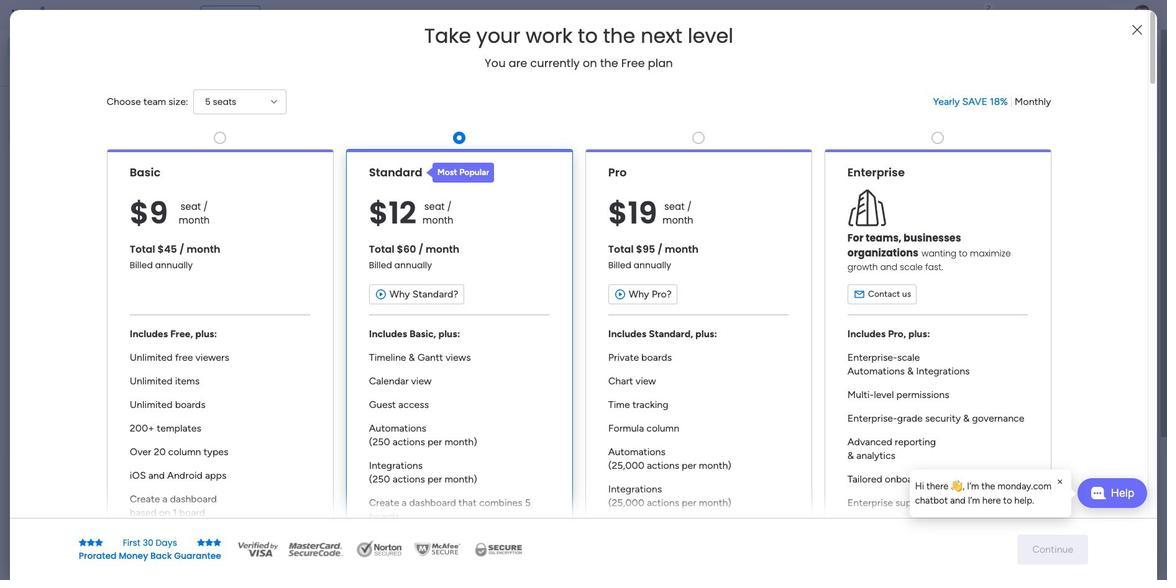 Task type: locate. For each thing, give the bounding box(es) containing it.
terry turtle image
[[1132, 5, 1152, 25], [259, 511, 283, 536], [259, 556, 283, 580]]

section head
[[426, 163, 494, 183]]

dialog
[[910, 470, 1071, 518]]

0 vertical spatial option
[[7, 37, 151, 57]]

star image
[[197, 538, 205, 547]]

close recently visited image
[[229, 101, 244, 116]]

tier options list box
[[107, 127, 1051, 561]]

0 horizontal spatial add to favorites image
[[422, 379, 434, 392]]

1 star image from the left
[[79, 538, 87, 547]]

0 vertical spatial add to favorites image
[[861, 227, 873, 240]]

star image
[[79, 538, 87, 547], [87, 538, 95, 547], [95, 538, 103, 547], [205, 538, 213, 547], [213, 538, 221, 547]]

terry turtle image right help image
[[1132, 5, 1152, 25]]

terry turtle image up the verified by visa image on the bottom left of page
[[259, 511, 283, 536]]

remove from favorites image
[[422, 227, 434, 240]]

quick search results list box
[[229, 116, 895, 433]]

2 component image from the left
[[684, 246, 695, 258]]

0 vertical spatial terry turtle image
[[1132, 5, 1152, 25]]

0 horizontal spatial component image
[[464, 246, 475, 258]]

4 star image from the left
[[205, 538, 213, 547]]

1 vertical spatial add to favorites image
[[422, 379, 434, 392]]

notifications image
[[946, 9, 959, 21]]

component image
[[464, 246, 475, 258], [684, 246, 695, 258]]

1 vertical spatial terry turtle image
[[259, 511, 283, 536]]

help image
[[1086, 9, 1099, 21]]

1 horizontal spatial component image
[[684, 246, 695, 258]]

option
[[7, 37, 151, 57], [7, 58, 151, 78], [0, 147, 158, 149]]

help center element
[[925, 513, 1111, 562]]

norton secured image
[[352, 540, 408, 559]]

templates image image
[[936, 250, 1100, 336]]

list box
[[0, 145, 158, 442]]

add to favorites image
[[861, 227, 873, 240], [422, 379, 434, 392]]

see plans image
[[206, 8, 217, 22]]

2 element
[[355, 468, 370, 483], [355, 468, 370, 483]]

monday marketplace image
[[1028, 9, 1041, 21]]

terry turtle image left mastercard secure code image on the bottom of page
[[259, 556, 283, 580]]

search everything image
[[1059, 9, 1071, 21]]

heading
[[424, 25, 733, 47]]

add to favorites image
[[641, 227, 654, 240]]

standard tier selected option
[[346, 149, 573, 561]]

circle o image
[[943, 148, 951, 158]]

mastercard secure code image
[[285, 540, 347, 559]]

select product image
[[11, 9, 24, 21]]



Task type: vqa. For each thing, say whether or not it's contained in the screenshot.
Home link
no



Task type: describe. For each thing, give the bounding box(es) containing it.
2 image
[[983, 1, 994, 15]]

getting started element
[[925, 453, 1111, 503]]

2 vertical spatial option
[[0, 147, 158, 149]]

ssl encrypted image
[[467, 540, 529, 559]]

1 vertical spatial option
[[7, 58, 151, 78]]

check circle image
[[943, 133, 951, 142]]

mcafee secure image
[[413, 540, 462, 559]]

basic tier selected option
[[107, 149, 333, 561]]

2 star image from the left
[[87, 538, 95, 547]]

section head inside standard tier selected option
[[426, 163, 494, 183]]

5 star image from the left
[[213, 538, 221, 547]]

billing cycle selection group
[[933, 95, 1051, 109]]

3 star image from the left
[[95, 538, 103, 547]]

1 component image from the left
[[464, 246, 475, 258]]

chat bot icon image
[[1090, 487, 1106, 500]]

pro tier selected option
[[585, 149, 812, 561]]

update feed image
[[974, 9, 986, 21]]

1 horizontal spatial add to favorites image
[[861, 227, 873, 240]]

enterprise tier selected option
[[824, 149, 1051, 561]]

verified by visa image
[[236, 540, 280, 559]]

2 vertical spatial terry turtle image
[[259, 556, 283, 580]]

invite members image
[[1001, 9, 1014, 21]]



